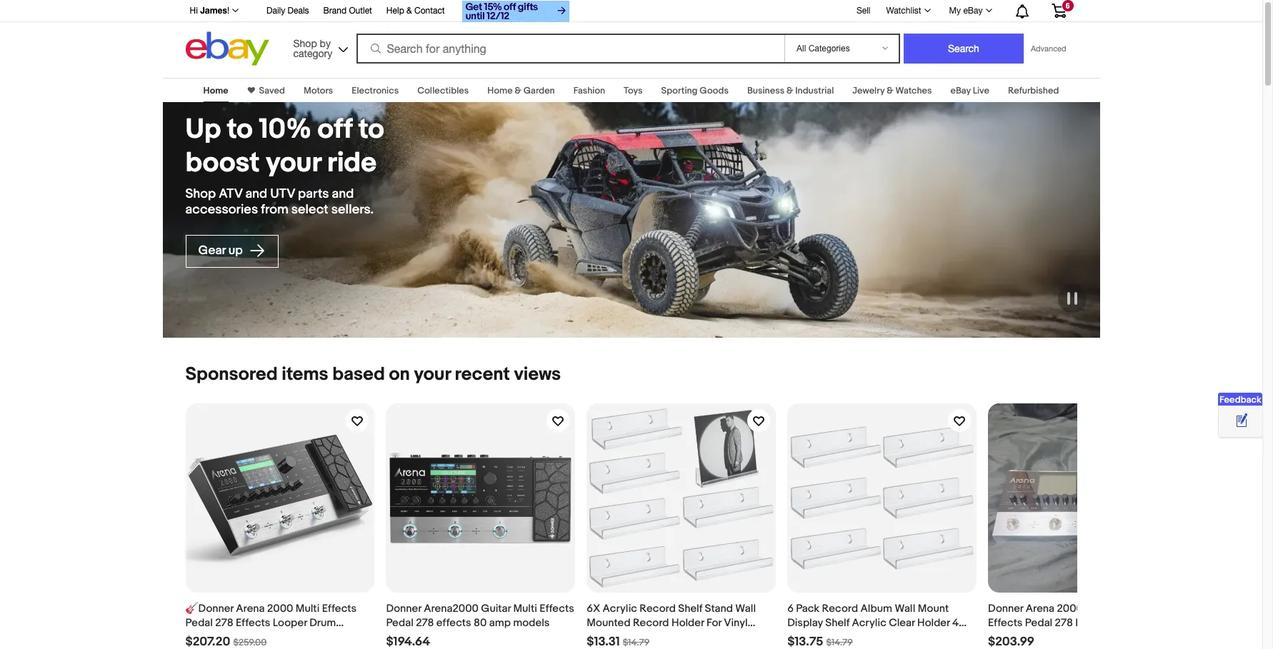 Task type: describe. For each thing, give the bounding box(es) containing it.
|
[[229, 631, 232, 645]]

ride
[[327, 146, 377, 180]]

🎸donner arena 2000 multi effects pedal 278 effects looper drum machine | refurb
[[185, 602, 357, 645]]

views
[[514, 364, 561, 386]]

shop inside 'shop by category'
[[293, 38, 317, 49]]

effects up models
[[989, 617, 1023, 630]]

advanced link
[[1024, 34, 1074, 63]]

record for $13.31
[[640, 602, 676, 616]]

pedal for |
[[185, 617, 213, 630]]

saved
[[259, 85, 285, 96]]

wall inside 6 pack record album wall mount display shelf acrylic clear holder 4 inch
[[895, 602, 916, 616]]

$194.64
[[386, 635, 430, 650]]

2000 for effects
[[1058, 602, 1084, 616]]

2 to from the left
[[359, 113, 384, 147]]

brand outlet
[[324, 6, 372, 16]]

your inside up to 10% off to boost your ride shop atv and utv parts and accessories from select sellers.
[[266, 146, 321, 180]]

display inside 6 pack record album wall mount display shelf acrylic clear holder 4 inch
[[788, 617, 823, 630]]

sponsored items based on your recent views
[[185, 364, 561, 386]]

deals
[[288, 6, 309, 16]]

!
[[227, 6, 229, 16]]

shelf inside 6x acrylic record shelf stand wall mounted record holder for vinyl album display
[[679, 602, 703, 616]]

album inside 6x acrylic record shelf stand wall mounted record holder for vinyl album display
[[587, 631, 619, 645]]

for
[[707, 617, 722, 630]]

watchlist
[[887, 6, 922, 16]]

6 for 6
[[1066, 1, 1070, 10]]

used
[[1027, 631, 1052, 645]]

by
[[320, 38, 331, 49]]

$207.20
[[185, 635, 230, 650]]

album inside 6 pack record album wall mount display shelf acrylic clear holder 4 inch
[[861, 602, 893, 616]]

watchlist link
[[879, 2, 938, 19]]

help & contact link
[[387, 4, 445, 19]]

parts
[[298, 186, 329, 202]]

10%
[[259, 113, 312, 147]]

guitar inside donner arena2000 guitar multi effects pedal 278 effects 80 amp models $194.64
[[481, 602, 511, 616]]

sell link
[[851, 5, 877, 15]]

outlet
[[349, 6, 372, 16]]

industrial
[[796, 85, 834, 96]]

boost
[[185, 146, 260, 180]]

inch
[[788, 631, 809, 645]]

help
[[387, 6, 404, 16]]

1 horizontal spatial your
[[414, 364, 451, 386]]

$13.31 $14.79
[[587, 635, 650, 650]]

atv
[[219, 186, 243, 202]]

hi james !
[[190, 5, 229, 16]]

$13.75 $14.79
[[788, 635, 853, 650]]

toys
[[624, 85, 643, 96]]

models
[[989, 631, 1025, 645]]

guitar inside donner arena 2000 guitar multi effects pedal 278 effects 80 amp models used
[[1086, 602, 1116, 616]]

select
[[292, 202, 329, 218]]

brand outlet link
[[324, 4, 372, 19]]

models
[[513, 617, 550, 630]]

acrylic inside 6x acrylic record shelf stand wall mounted record holder for vinyl album display
[[603, 602, 638, 616]]

jewelry & watches link
[[853, 85, 932, 96]]

$13.31 text field
[[587, 635, 620, 650]]

collectibles link
[[418, 85, 469, 96]]

6 for 6 pack record album wall mount display shelf acrylic clear holder 4 inch
[[788, 602, 794, 616]]

accessories
[[185, 202, 258, 218]]

items
[[282, 364, 328, 386]]

multi inside donner arena 2000 guitar multi effects pedal 278 effects 80 amp models used
[[1118, 602, 1142, 616]]

ebay inside account navigation
[[964, 6, 983, 16]]

toys link
[[624, 85, 643, 96]]

$259.00
[[233, 638, 267, 649]]

hi
[[190, 6, 198, 16]]

& for contact
[[407, 6, 412, 16]]

collectibles
[[418, 85, 469, 96]]

effects up 'refurb'
[[236, 617, 270, 630]]

off
[[318, 113, 353, 147]]

donner for $194.64
[[386, 602, 422, 616]]

arena2000
[[424, 602, 479, 616]]

holder inside 6 pack record album wall mount display shelf acrylic clear holder 4 inch
[[918, 617, 950, 630]]

sporting
[[662, 85, 698, 96]]

arena for 278
[[1026, 602, 1055, 616]]

feedback
[[1220, 395, 1262, 406]]

acrylic inside 6 pack record album wall mount display shelf acrylic clear holder 4 inch
[[852, 617, 887, 630]]

from
[[261, 202, 289, 218]]

2 and from the left
[[332, 186, 354, 202]]

donner arena 2000 guitar multi effects pedal 278 effects 80 amp models used
[[989, 602, 1152, 645]]

looper
[[273, 617, 307, 630]]

ebay live
[[951, 85, 990, 96]]

refurbished link
[[1009, 85, 1060, 96]]

6x
[[587, 602, 601, 616]]

previous price $14.79 text field
[[623, 638, 650, 649]]

ebay live link
[[951, 85, 990, 96]]

help & contact
[[387, 6, 445, 16]]

pedal for $194.64
[[386, 617, 414, 630]]

stand
[[705, 602, 733, 616]]

80 inside donner arena 2000 guitar multi effects pedal 278 effects 80 amp models used
[[1113, 617, 1126, 630]]

278 inside donner arena 2000 guitar multi effects pedal 278 effects 80 amp models used
[[1055, 617, 1074, 630]]

ebay inside up to 10% off to boost your ride main content
[[951, 85, 971, 96]]

daily deals
[[267, 6, 309, 16]]

up
[[229, 244, 243, 258]]

effects inside donner arena2000 guitar multi effects pedal 278 effects 80 amp models $194.64
[[540, 602, 575, 616]]

arena for effects
[[236, 602, 265, 616]]

amp
[[489, 617, 511, 630]]

up to 10% off to boost your ride shop atv and utv parts and accessories from select sellers.
[[185, 113, 384, 218]]



Task type: vqa. For each thing, say whether or not it's contained in the screenshot.
the bottommost Our
no



Task type: locate. For each thing, give the bounding box(es) containing it.
1 vertical spatial shelf
[[826, 617, 850, 630]]

shelf
[[679, 602, 703, 616], [826, 617, 850, 630]]

fashion
[[574, 85, 606, 96]]

guitar
[[481, 602, 511, 616], [1086, 602, 1116, 616]]

home up up at the left top of page
[[203, 85, 228, 96]]

1 and from the left
[[245, 186, 268, 202]]

0 horizontal spatial and
[[245, 186, 268, 202]]

1 horizontal spatial album
[[861, 602, 893, 616]]

on
[[389, 364, 410, 386]]

sponsored
[[185, 364, 278, 386]]

multi inside 🎸donner arena 2000 multi effects pedal 278 effects looper drum machine | refurb
[[296, 602, 320, 616]]

6 link
[[1043, 0, 1075, 21]]

2 80 from the left
[[1113, 617, 1126, 630]]

pedal inside donner arena 2000 guitar multi effects pedal 278 effects 80 amp models used
[[1026, 617, 1053, 630]]

6 left pack in the right of the page
[[788, 602, 794, 616]]

3 pedal from the left
[[1026, 617, 1053, 630]]

shop up accessories on the left of the page
[[185, 186, 216, 202]]

ebay right my
[[964, 6, 983, 16]]

0 horizontal spatial $14.79
[[623, 638, 650, 649]]

1 horizontal spatial acrylic
[[852, 617, 887, 630]]

multi up models on the bottom left of page
[[514, 602, 538, 616]]

gear up
[[198, 244, 246, 258]]

live
[[973, 85, 990, 96]]

1 horizontal spatial shelf
[[826, 617, 850, 630]]

multi up amp
[[1118, 602, 1142, 616]]

none submit inside shop by category banner
[[904, 34, 1024, 64]]

$14.79 right $13.31 text box
[[623, 638, 650, 649]]

wall up vinyl
[[736, 602, 756, 616]]

1 horizontal spatial to
[[359, 113, 384, 147]]

acrylic left clear
[[852, 617, 887, 630]]

None submit
[[904, 34, 1024, 64]]

80
[[474, 617, 487, 630], [1113, 617, 1126, 630]]

multi inside donner arena2000 guitar multi effects pedal 278 effects 80 amp models $194.64
[[514, 602, 538, 616]]

278 inside 🎸donner arena 2000 multi effects pedal 278 effects looper drum machine | refurb
[[215, 617, 233, 630]]

2 holder from the left
[[918, 617, 950, 630]]

2 wall from the left
[[895, 602, 916, 616]]

shelf left the stand
[[679, 602, 703, 616]]

0 vertical spatial shop
[[293, 38, 317, 49]]

get an extra 15% off image
[[462, 1, 569, 22]]

0 horizontal spatial 6
[[788, 602, 794, 616]]

1 holder from the left
[[672, 617, 705, 630]]

80 inside donner arena2000 guitar multi effects pedal 278 effects 80 amp models $194.64
[[474, 617, 487, 630]]

Search for anything text field
[[358, 35, 782, 62]]

shop inside up to 10% off to boost your ride shop atv and utv parts and accessories from select sellers.
[[185, 186, 216, 202]]

2 2000 from the left
[[1058, 602, 1084, 616]]

2 arena from the left
[[1026, 602, 1055, 616]]

donner up $194.64 at the bottom
[[386, 602, 422, 616]]

6 inside 6 pack record album wall mount display shelf acrylic clear holder 4 inch
[[788, 602, 794, 616]]

shop by category banner
[[182, 0, 1078, 69]]

your
[[266, 146, 321, 180], [414, 364, 451, 386]]

0 vertical spatial ebay
[[964, 6, 983, 16]]

daily
[[267, 6, 285, 16]]

0 vertical spatial display
[[788, 617, 823, 630]]

shop by category
[[293, 38, 333, 59]]

saved link
[[255, 85, 285, 96]]

0 vertical spatial 6
[[1066, 1, 1070, 10]]

amp
[[1128, 617, 1152, 630]]

recent
[[455, 364, 510, 386]]

pedal
[[185, 617, 213, 630], [386, 617, 414, 630], [1026, 617, 1053, 630]]

display down pack in the right of the page
[[788, 617, 823, 630]]

donner up models
[[989, 602, 1024, 616]]

1 horizontal spatial and
[[332, 186, 354, 202]]

1 horizontal spatial 6
[[1066, 1, 1070, 10]]

1 vertical spatial acrylic
[[852, 617, 887, 630]]

& for watches
[[887, 85, 894, 96]]

1 $14.79 from the left
[[623, 638, 650, 649]]

motors link
[[304, 85, 333, 96]]

1 horizontal spatial 80
[[1113, 617, 1126, 630]]

donner inside donner arena 2000 guitar multi effects pedal 278 effects 80 amp models used
[[989, 602, 1024, 616]]

previous price $14.79 text field
[[827, 638, 853, 649]]

arena up used
[[1026, 602, 1055, 616]]

1 vertical spatial your
[[414, 364, 451, 386]]

and up "from"
[[245, 186, 268, 202]]

1 home from the left
[[203, 85, 228, 96]]

1 horizontal spatial holder
[[918, 617, 950, 630]]

display down mounted
[[621, 631, 657, 645]]

0 vertical spatial shelf
[[679, 602, 703, 616]]

$14.79 inside $13.75 $14.79
[[827, 638, 853, 649]]

2 guitar from the left
[[1086, 602, 1116, 616]]

1 horizontal spatial donner
[[989, 602, 1024, 616]]

1 pedal from the left
[[185, 617, 213, 630]]

pedal up $194.64 at the bottom
[[386, 617, 414, 630]]

2 horizontal spatial pedal
[[1026, 617, 1053, 630]]

mount
[[918, 602, 949, 616]]

pedal inside donner arena2000 guitar multi effects pedal 278 effects 80 amp models $194.64
[[386, 617, 414, 630]]

pedal inside 🎸donner arena 2000 multi effects pedal 278 effects looper drum machine | refurb
[[185, 617, 213, 630]]

pedal up used
[[1026, 617, 1053, 630]]

refurbished
[[1009, 85, 1060, 96]]

shelf inside 6 pack record album wall mount display shelf acrylic clear holder 4 inch
[[826, 617, 850, 630]]

0 horizontal spatial your
[[266, 146, 321, 180]]

wall inside 6x acrylic record shelf stand wall mounted record holder for vinyl album display
[[736, 602, 756, 616]]

holder inside 6x acrylic record shelf stand wall mounted record holder for vinyl album display
[[672, 617, 705, 630]]

0 horizontal spatial donner
[[386, 602, 422, 616]]

sellers.
[[332, 202, 374, 218]]

6
[[1066, 1, 1070, 10], [788, 602, 794, 616]]

278 inside donner arena2000 guitar multi effects pedal 278 effects 80 amp models $194.64
[[416, 617, 434, 630]]

your up utv
[[266, 146, 321, 180]]

0 vertical spatial acrylic
[[603, 602, 638, 616]]

& right help
[[407, 6, 412, 16]]

pedal up machine at the bottom of page
[[185, 617, 213, 630]]

effects left amp
[[1076, 617, 1111, 630]]

ebay left live
[[951, 85, 971, 96]]

up to 10% off to boost your ride main content
[[0, 69, 1263, 650]]

mounted
[[587, 617, 631, 630]]

category
[[293, 48, 333, 59]]

goods
[[700, 85, 729, 96]]

effects
[[322, 602, 357, 616], [540, 602, 575, 616], [236, 617, 270, 630], [989, 617, 1023, 630], [1076, 617, 1111, 630]]

home for home & garden
[[488, 85, 513, 96]]

2000
[[267, 602, 293, 616], [1058, 602, 1084, 616]]

$203.99
[[989, 635, 1035, 650]]

to right off
[[359, 113, 384, 147]]

2000 inside 🎸donner arena 2000 multi effects pedal 278 effects looper drum machine | refurb
[[267, 602, 293, 616]]

business & industrial link
[[748, 85, 834, 96]]

effects up drum
[[322, 602, 357, 616]]

0 horizontal spatial shop
[[185, 186, 216, 202]]

watches
[[896, 85, 932, 96]]

$14.79 for $13.75
[[827, 638, 853, 649]]

shop by category button
[[287, 32, 351, 63]]

record inside 6 pack record album wall mount display shelf acrylic clear holder 4 inch
[[822, 602, 859, 616]]

2 pedal from the left
[[386, 617, 414, 630]]

2 home from the left
[[488, 85, 513, 96]]

drum
[[310, 617, 336, 630]]

0 horizontal spatial holder
[[672, 617, 705, 630]]

home
[[203, 85, 228, 96], [488, 85, 513, 96]]

0 vertical spatial your
[[266, 146, 321, 180]]

& inside account navigation
[[407, 6, 412, 16]]

donner inside donner arena2000 guitar multi effects pedal 278 effects 80 amp models $194.64
[[386, 602, 422, 616]]

$207.20 text field
[[185, 635, 230, 650]]

$207.20 $259.00
[[185, 635, 267, 650]]

album down mounted
[[587, 631, 619, 645]]

gear
[[198, 244, 226, 258]]

electronics link
[[352, 85, 399, 96]]

1 horizontal spatial home
[[488, 85, 513, 96]]

to
[[227, 113, 253, 147], [359, 113, 384, 147]]

sporting goods link
[[662, 85, 729, 96]]

daily deals link
[[267, 4, 309, 19]]

1 horizontal spatial arena
[[1026, 602, 1055, 616]]

1 80 from the left
[[474, 617, 487, 630]]

jewelry & watches
[[853, 85, 932, 96]]

home left garden
[[488, 85, 513, 96]]

holder down mount
[[918, 617, 950, 630]]

$194.64 text field
[[386, 635, 430, 650]]

0 horizontal spatial wall
[[736, 602, 756, 616]]

& for garden
[[515, 85, 522, 96]]

motors
[[304, 85, 333, 96]]

0 horizontal spatial acrylic
[[603, 602, 638, 616]]

brand
[[324, 6, 347, 16]]

multi for |
[[296, 602, 320, 616]]

6x acrylic record shelf stand wall mounted record holder for vinyl album display
[[587, 602, 756, 645]]

my ebay
[[950, 6, 983, 16]]

1 278 from the left
[[215, 617, 233, 630]]

wall up clear
[[895, 602, 916, 616]]

donner
[[386, 602, 422, 616], [989, 602, 1024, 616]]

&
[[407, 6, 412, 16], [515, 85, 522, 96], [787, 85, 794, 96], [887, 85, 894, 96]]

2 278 from the left
[[416, 617, 434, 630]]

1 to from the left
[[227, 113, 253, 147]]

1 horizontal spatial multi
[[514, 602, 538, 616]]

based
[[333, 364, 385, 386]]

1 donner from the left
[[386, 602, 422, 616]]

business
[[748, 85, 785, 96]]

1 horizontal spatial wall
[[895, 602, 916, 616]]

& left garden
[[515, 85, 522, 96]]

1 multi from the left
[[296, 602, 320, 616]]

multi
[[296, 602, 320, 616], [514, 602, 538, 616], [1118, 602, 1142, 616]]

shop left by at the left
[[293, 38, 317, 49]]

holder left for
[[672, 617, 705, 630]]

garden
[[524, 85, 555, 96]]

3 multi from the left
[[1118, 602, 1142, 616]]

clear
[[889, 617, 915, 630]]

display inside 6x acrylic record shelf stand wall mounted record holder for vinyl album display
[[621, 631, 657, 645]]

1 2000 from the left
[[267, 602, 293, 616]]

0 horizontal spatial guitar
[[481, 602, 511, 616]]

2000 for looper
[[267, 602, 293, 616]]

1 wall from the left
[[736, 602, 756, 616]]

home & garden
[[488, 85, 555, 96]]

1 vertical spatial 6
[[788, 602, 794, 616]]

3 278 from the left
[[1055, 617, 1074, 630]]

your right "on" on the left of page
[[414, 364, 451, 386]]

2000 inside donner arena 2000 guitar multi effects pedal 278 effects 80 amp models used
[[1058, 602, 1084, 616]]

arena up 'refurb'
[[236, 602, 265, 616]]

1 horizontal spatial guitar
[[1086, 602, 1116, 616]]

0 horizontal spatial 2000
[[267, 602, 293, 616]]

home & garden link
[[488, 85, 555, 96]]

home for home
[[203, 85, 228, 96]]

$203.99 text field
[[989, 635, 1035, 650]]

& right jewelry
[[887, 85, 894, 96]]

1 horizontal spatial 278
[[416, 617, 434, 630]]

278 for $194.64
[[416, 617, 434, 630]]

0 horizontal spatial display
[[621, 631, 657, 645]]

0 horizontal spatial 80
[[474, 617, 487, 630]]

0 horizontal spatial 278
[[215, 617, 233, 630]]

donner for models
[[989, 602, 1024, 616]]

0 horizontal spatial album
[[587, 631, 619, 645]]

1 vertical spatial shop
[[185, 186, 216, 202]]

0 horizontal spatial shelf
[[679, 602, 703, 616]]

ebay
[[964, 6, 983, 16], [951, 85, 971, 96]]

acrylic up mounted
[[603, 602, 638, 616]]

record for $13.75
[[822, 602, 859, 616]]

0 horizontal spatial multi
[[296, 602, 320, 616]]

6 up advanced link on the right top of the page
[[1066, 1, 1070, 10]]

electronics
[[352, 85, 399, 96]]

0 horizontal spatial pedal
[[185, 617, 213, 630]]

2 horizontal spatial multi
[[1118, 602, 1142, 616]]

1 vertical spatial ebay
[[951, 85, 971, 96]]

shop
[[293, 38, 317, 49], [185, 186, 216, 202]]

pack
[[796, 602, 820, 616]]

sporting goods
[[662, 85, 729, 96]]

vinyl
[[724, 617, 748, 630]]

machine
[[185, 631, 227, 645]]

$14.79 right $13.75 text field
[[827, 638, 853, 649]]

1 arena from the left
[[236, 602, 265, 616]]

wall
[[736, 602, 756, 616], [895, 602, 916, 616]]

james
[[200, 5, 227, 16]]

arena inside 🎸donner arena 2000 multi effects pedal 278 effects looper drum machine | refurb
[[236, 602, 265, 616]]

2 donner from the left
[[989, 602, 1024, 616]]

1 vertical spatial album
[[587, 631, 619, 645]]

& for industrial
[[787, 85, 794, 96]]

arena inside donner arena 2000 guitar multi effects pedal 278 effects 80 amp models used
[[1026, 602, 1055, 616]]

multi for $194.64
[[514, 602, 538, 616]]

🎸donner
[[185, 602, 234, 616]]

1 guitar from the left
[[481, 602, 511, 616]]

1 horizontal spatial shop
[[293, 38, 317, 49]]

1 horizontal spatial $14.79
[[827, 638, 853, 649]]

$13.75
[[788, 635, 824, 650]]

album up clear
[[861, 602, 893, 616]]

$14.79
[[623, 638, 650, 649], [827, 638, 853, 649]]

0 horizontal spatial arena
[[236, 602, 265, 616]]

0 horizontal spatial home
[[203, 85, 228, 96]]

0 horizontal spatial to
[[227, 113, 253, 147]]

up
[[185, 113, 221, 147]]

jewelry
[[853, 85, 885, 96]]

& right business
[[787, 85, 794, 96]]

previous price $259.00 text field
[[233, 638, 267, 649]]

and up sellers.
[[332, 186, 354, 202]]

my
[[950, 6, 961, 16]]

278 for |
[[215, 617, 233, 630]]

to right up at the left top of page
[[227, 113, 253, 147]]

2 multi from the left
[[514, 602, 538, 616]]

multi up drum
[[296, 602, 320, 616]]

2 horizontal spatial 278
[[1055, 617, 1074, 630]]

1 horizontal spatial 2000
[[1058, 602, 1084, 616]]

$13.75 text field
[[788, 635, 824, 650]]

1 horizontal spatial pedal
[[386, 617, 414, 630]]

6 inside 6 link
[[1066, 1, 1070, 10]]

$14.79 for $13.31
[[623, 638, 650, 649]]

effects up models on the bottom left of page
[[540, 602, 575, 616]]

sell
[[857, 5, 871, 15]]

1 horizontal spatial display
[[788, 617, 823, 630]]

album
[[861, 602, 893, 616], [587, 631, 619, 645]]

account navigation
[[182, 0, 1078, 24]]

business & industrial
[[748, 85, 834, 96]]

$14.79 inside $13.31 $14.79
[[623, 638, 650, 649]]

2 $14.79 from the left
[[827, 638, 853, 649]]

my ebay link
[[942, 2, 999, 19]]

0 vertical spatial album
[[861, 602, 893, 616]]

shelf up $14.79 text box
[[826, 617, 850, 630]]

refurb
[[234, 631, 267, 645]]

advanced
[[1031, 44, 1067, 53]]

1 vertical spatial display
[[621, 631, 657, 645]]



